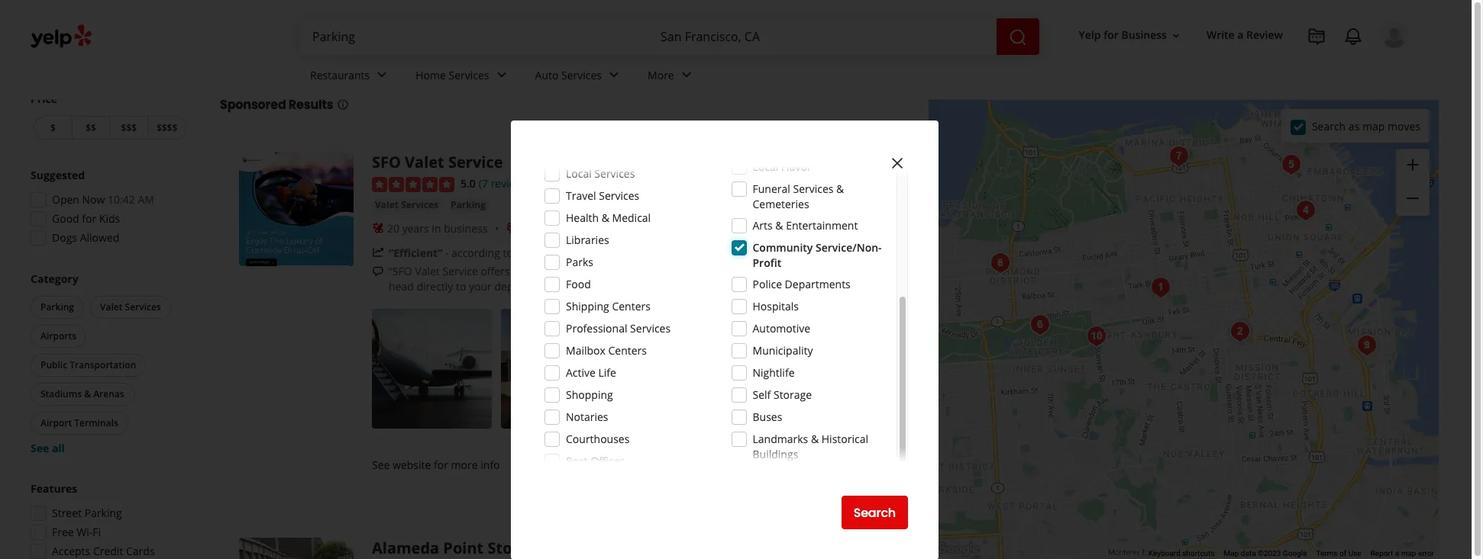 Task type: locate. For each thing, give the bounding box(es) containing it.
shipping centers
[[566, 299, 651, 314]]

0 horizontal spatial a
[[1238, 28, 1244, 42]]

more down online,
[[804, 279, 833, 294]]

valet services up transportation
[[100, 301, 161, 314]]

business categories element
[[298, 55, 1409, 99]]

& down travel services
[[602, 211, 610, 225]]

restaurants link
[[298, 55, 404, 99]]

search left as
[[1312, 119, 1346, 133]]

family-owned & operated
[[522, 221, 650, 236]]

group
[[1397, 149, 1430, 216], [26, 168, 189, 251], [28, 272, 189, 457], [26, 482, 189, 560]]

1 horizontal spatial local
[[753, 160, 779, 174]]

more left info
[[451, 458, 478, 473]]

california
[[582, 54, 673, 79]]

sfo valet service
[[372, 152, 503, 173]]

search image
[[1009, 28, 1028, 46]]

0 vertical spatial valet services
[[375, 198, 439, 211]]

16 trending v2 image
[[372, 247, 384, 259]]

home services
[[416, 68, 489, 82]]

0 vertical spatial storage
[[774, 388, 812, 403]]

1 vertical spatial see
[[31, 442, 49, 456]]

map left the error at the bottom right of the page
[[1402, 550, 1417, 559]]

services down 5 star rating image
[[401, 198, 439, 211]]

1 vertical spatial in
[[802, 264, 811, 279]]

services up health & medical
[[599, 189, 640, 203]]

& left arenas
[[84, 388, 91, 401]]

notaries
[[566, 410, 609, 425]]

arenas
[[93, 388, 124, 401]]

yelp for business button
[[1073, 22, 1189, 49]]

see down municipality
[[788, 361, 805, 376]]

2 horizontal spatial sfo
[[638, 264, 658, 279]]

0 horizontal spatial see
[[31, 442, 49, 456]]

0 vertical spatial centers
[[612, 299, 651, 314]]

0 vertical spatial valet services button
[[372, 198, 442, 213]]

24 chevron down v2 image left near
[[373, 66, 391, 84]]

storage
[[774, 388, 812, 403], [488, 538, 546, 559]]

1 horizontal spatial in
[[802, 264, 811, 279]]

valet up transportation
[[100, 301, 123, 314]]

map for moves
[[1363, 119, 1385, 133]]

services right auto
[[562, 68, 602, 82]]

centers
[[612, 299, 651, 314], [609, 344, 647, 358]]

self storage
[[753, 388, 812, 403]]

stadiums & arenas button
[[31, 384, 134, 406]]

cards
[[126, 545, 155, 559]]

service down "efficient" - according to 1 user
[[443, 264, 478, 279]]

0 vertical spatial a
[[1238, 28, 1244, 42]]

public
[[40, 359, 67, 372]]

search button
[[842, 497, 908, 530]]

5 star rating image
[[372, 177, 455, 192]]

& for stadiums & arenas
[[84, 388, 91, 401]]

storage inside "search" dialog
[[774, 388, 812, 403]]

wi-
[[77, 526, 93, 540]]

1 horizontal spatial more
[[804, 279, 833, 294]]

elif parking image
[[1225, 317, 1256, 348]]

a right report
[[1396, 550, 1400, 559]]

1 horizontal spatial search
[[1312, 119, 1346, 133]]

16 speech v2 image
[[372, 266, 384, 278]]

geary mall garage image
[[986, 248, 1016, 279]]

0 horizontal spatial more
[[451, 458, 478, 473]]

& for landmarks & historical buildings
[[811, 432, 819, 447]]

as
[[1349, 119, 1360, 133]]

&
[[837, 182, 844, 196], [602, 211, 610, 225], [776, 218, 784, 233], [594, 221, 602, 236], [84, 388, 91, 401], [811, 432, 819, 447]]

& for arts & entertainment
[[776, 218, 784, 233]]

for right the website
[[434, 458, 448, 473]]

services down "flavor"
[[793, 182, 834, 196]]

see for see all
[[31, 442, 49, 456]]

2 vertical spatial for
[[434, 458, 448, 473]]

see inside group
[[31, 442, 49, 456]]

kezar parking lot image
[[1082, 322, 1112, 352]]

0 horizontal spatial to
[[456, 279, 466, 294]]

0 vertical spatial in
[[432, 221, 441, 236]]

& right arts
[[776, 218, 784, 233]]

projects image
[[1308, 28, 1326, 46]]

1 vertical spatial to
[[456, 279, 466, 294]]

point
[[443, 538, 484, 559]]

2 horizontal spatial for
[[1104, 28, 1119, 42]]

valet services button up transportation
[[90, 296, 171, 319]]

results
[[289, 96, 333, 114]]

airport.
[[728, 264, 765, 279]]

1 vertical spatial centers
[[609, 344, 647, 358]]

police
[[753, 277, 782, 292]]

& inside landmarks & historical buildings
[[811, 432, 819, 447]]

20
[[387, 221, 400, 236]]

close image
[[889, 154, 907, 173]]

in right "years"
[[432, 221, 441, 236]]

0 vertical spatial more
[[804, 279, 833, 294]]

zoom out image
[[1404, 190, 1423, 208]]

1 vertical spatial for
[[82, 212, 96, 226]]

& right owned
[[594, 221, 602, 236]]

for up dogs allowed
[[82, 212, 96, 226]]

1 vertical spatial search
[[854, 505, 896, 522]]

view
[[784, 456, 813, 474]]

2 horizontal spatial see
[[788, 361, 805, 376]]

life
[[599, 366, 616, 380]]

2 vertical spatial sfo
[[610, 279, 629, 294]]

24 chevron down v2 image inside more link
[[677, 66, 696, 84]]

storage right point
[[488, 538, 546, 559]]

0 vertical spatial for
[[1104, 28, 1119, 42]]

alameda point storage link
[[372, 538, 546, 559]]

sfo right at
[[638, 264, 658, 279]]

24 chevron down v2 image
[[373, 66, 391, 84], [492, 66, 511, 84], [605, 66, 623, 84], [677, 66, 696, 84]]

centers down professional services
[[609, 344, 647, 358]]

write a review link
[[1201, 22, 1290, 49]]

storage down nightlife
[[774, 388, 812, 403]]

a for write
[[1238, 28, 1244, 42]]

a right write
[[1238, 28, 1244, 42]]

sutter stockton garage image
[[1291, 196, 1322, 226]]

1 vertical spatial a
[[1396, 550, 1400, 559]]

24 chevron down v2 image for home services
[[492, 66, 511, 84]]

for inside the yelp for business button
[[1104, 28, 1119, 42]]

active life
[[566, 366, 616, 380]]

see left the website
[[372, 458, 390, 473]]

map for error
[[1402, 550, 1417, 559]]

None search field
[[300, 18, 1043, 55]]

24 chevron down v2 image right more
[[677, 66, 696, 84]]

parking button up airports
[[31, 296, 84, 319]]

& inside button
[[84, 388, 91, 401]]

valet services button down 5 star rating image
[[372, 198, 442, 213]]

for for business
[[1104, 28, 1119, 42]]

24 chevron down v2 image right san
[[492, 66, 511, 84]]

24 chevron down v2 image inside home services link
[[492, 66, 511, 84]]

& down camino
[[837, 182, 844, 196]]

valet up 20
[[375, 198, 399, 211]]

1 horizontal spatial to
[[503, 246, 513, 260]]

1 horizontal spatial sfo
[[610, 279, 629, 294]]

1 24 chevron down v2 image from the left
[[373, 66, 391, 84]]

free wi-fi
[[52, 526, 101, 540]]

to left your on the left of page
[[456, 279, 466, 294]]

parking button
[[448, 198, 489, 213], [31, 296, 84, 319]]

10
[[258, 54, 276, 79]]

0 vertical spatial sfo
[[372, 152, 401, 173]]

0 horizontal spatial valet services
[[100, 301, 161, 314]]

local up travel
[[566, 167, 592, 181]]

street
[[52, 507, 82, 521]]

dogs
[[52, 231, 77, 245]]

website
[[816, 456, 865, 474]]

4 24 chevron down v2 image from the left
[[677, 66, 696, 84]]

1 horizontal spatial parking button
[[448, 198, 489, 213]]

el
[[816, 152, 823, 165]]

group containing features
[[26, 482, 189, 560]]

group containing suggested
[[26, 168, 189, 251]]

1 vertical spatial more
[[451, 458, 478, 473]]

0 horizontal spatial for
[[82, 212, 96, 226]]

24 chevron down v2 image right the auto services
[[605, 66, 623, 84]]

notifications image
[[1345, 28, 1363, 46]]

local for local flavor
[[753, 160, 779, 174]]

"sfo valet service offers curbside valet parking at sfo international airport. check-in online, then head directly to your departing terminal. an sfo valet service representative will…"
[[389, 264, 873, 294]]

for for kids
[[82, 212, 96, 226]]

1 horizontal spatial see
[[372, 458, 390, 473]]

valet up 5 star rating image
[[405, 152, 444, 173]]

category
[[31, 272, 78, 286]]

representative
[[698, 279, 770, 294]]

report
[[1371, 550, 1394, 559]]

1 horizontal spatial valet services button
[[372, 198, 442, 213]]

search dialog
[[0, 0, 1484, 560]]

0 vertical spatial search
[[1312, 119, 1346, 133]]

to
[[503, 246, 513, 260], [456, 279, 466, 294]]

(7
[[479, 176, 488, 191]]

music concourse parking image
[[1025, 310, 1056, 341]]

to left 1
[[503, 246, 513, 260]]

a
[[1238, 28, 1244, 42], [1396, 550, 1400, 559]]

24 chevron down v2 image inside the auto services link
[[605, 66, 623, 84]]

map right as
[[1363, 119, 1385, 133]]

24 chevron down v2 image for restaurants
[[373, 66, 391, 84]]

parking button down 5.0
[[448, 198, 489, 213]]

see portfolio link
[[759, 309, 879, 429]]

sfo valet service image
[[239, 152, 354, 267]]

0 horizontal spatial search
[[854, 505, 896, 522]]

for
[[1104, 28, 1119, 42], [82, 212, 96, 226], [434, 458, 448, 473]]

16 info v2 image
[[337, 99, 349, 111]]

sfo up 5 star rating image
[[372, 152, 401, 173]]

& up view website
[[811, 432, 819, 447]]

1 horizontal spatial storage
[[774, 388, 812, 403]]

francisco,
[[484, 54, 579, 79]]

buildings
[[753, 448, 799, 462]]

in
[[432, 221, 441, 236], [802, 264, 811, 279]]

0 vertical spatial see
[[788, 361, 805, 376]]

sponsored
[[220, 96, 286, 114]]

departments
[[785, 277, 851, 292]]

service up 5.0 link
[[448, 152, 503, 173]]

police departments
[[753, 277, 851, 292]]

shipping
[[566, 299, 609, 314]]

1 vertical spatial map
[[1402, 550, 1417, 559]]

0 horizontal spatial map
[[1363, 119, 1385, 133]]

sfo down at
[[610, 279, 629, 294]]

search down website at the bottom right
[[854, 505, 896, 522]]

1860
[[793, 152, 814, 165]]

1 horizontal spatial a
[[1396, 550, 1400, 559]]

5.0 link
[[461, 175, 476, 192]]

business
[[1122, 28, 1167, 42]]

2 24 chevron down v2 image from the left
[[492, 66, 511, 84]]

24 chevron down v2 image for more
[[677, 66, 696, 84]]

see for see portfolio
[[788, 361, 805, 376]]

1 vertical spatial valet services
[[100, 301, 161, 314]]

search inside search button
[[854, 505, 896, 522]]

offers
[[481, 264, 510, 279]]

landmarks
[[753, 432, 809, 447]]

1 vertical spatial valet services button
[[90, 296, 171, 319]]

more
[[804, 279, 833, 294], [451, 458, 478, 473]]

service down international
[[660, 279, 695, 294]]

parking link
[[448, 198, 489, 213]]

1 vertical spatial service
[[443, 264, 478, 279]]

valet services down 5 star rating image
[[375, 198, 439, 211]]

professional
[[566, 322, 628, 336]]

home
[[416, 68, 446, 82]]

3 24 chevron down v2 image from the left
[[605, 66, 623, 84]]

0 horizontal spatial sfo
[[372, 152, 401, 173]]

sponsored results
[[220, 96, 333, 114]]

for right yelp
[[1104, 28, 1119, 42]]

near
[[398, 54, 442, 79]]

centers up professional services
[[612, 299, 651, 314]]

food
[[566, 277, 591, 292]]

valet inside group
[[100, 301, 123, 314]]

& inside 'funeral services & cemeteries'
[[837, 182, 844, 196]]

for inside group
[[82, 212, 96, 226]]

1 horizontal spatial valet services
[[375, 198, 439, 211]]

1 vertical spatial storage
[[488, 538, 546, 559]]

north beach parking garage image
[[1277, 150, 1307, 180]]

0 horizontal spatial local
[[566, 167, 592, 181]]

local up funeral
[[753, 160, 779, 174]]

1 horizontal spatial for
[[434, 458, 448, 473]]

1 horizontal spatial map
[[1402, 550, 1417, 559]]

0 vertical spatial map
[[1363, 119, 1385, 133]]

0 horizontal spatial storage
[[488, 538, 546, 559]]

airport terminals
[[40, 417, 118, 430]]

owned
[[557, 221, 591, 236]]

1 vertical spatial parking button
[[31, 296, 84, 319]]

0 vertical spatial to
[[503, 246, 513, 260]]

international
[[660, 264, 725, 279]]

keyboard shortcuts button
[[1149, 549, 1215, 560]]

at
[[625, 264, 635, 279]]

0 vertical spatial service
[[448, 152, 503, 173]]

years
[[402, 221, 429, 236]]

auto services
[[535, 68, 602, 82]]

valet up directly
[[415, 264, 440, 279]]

see left all
[[31, 442, 49, 456]]

2 vertical spatial see
[[372, 458, 390, 473]]

24 chevron down v2 image inside restaurants 'link'
[[373, 66, 391, 84]]

to inside the '"sfo valet service offers curbside valet parking at sfo international airport. check-in online, then head directly to your departing terminal. an sfo valet service representative will…"'
[[456, 279, 466, 294]]

in up more link
[[802, 264, 811, 279]]

sfo
[[372, 152, 401, 173], [638, 264, 658, 279], [610, 279, 629, 294]]

parking at the exchange image
[[1352, 331, 1383, 361]]

shopping
[[566, 388, 613, 403]]



Task type: describe. For each thing, give the bounding box(es) containing it.
features
[[31, 482, 77, 497]]

1860 el camino real
[[793, 152, 879, 165]]

16 info v2 image
[[886, 63, 898, 75]]

-
[[445, 246, 449, 260]]

terminals
[[74, 417, 118, 430]]

health & medical
[[566, 211, 651, 225]]

0 vertical spatial parking button
[[448, 198, 489, 213]]

public transportation
[[40, 359, 136, 372]]

valet
[[559, 264, 582, 279]]

report a map error
[[1371, 550, 1435, 559]]

arts & entertainment
[[753, 218, 858, 233]]

terms of use link
[[1317, 550, 1362, 559]]

0 horizontal spatial valet services button
[[90, 296, 171, 319]]

16 chevron down v2 image
[[1170, 30, 1183, 42]]

service for sfo valet service
[[448, 152, 503, 173]]

restaurants
[[310, 68, 370, 82]]

& for health & medical
[[602, 211, 610, 225]]

©2023
[[1258, 550, 1282, 559]]

0 horizontal spatial parking button
[[31, 296, 84, 319]]

1 vertical spatial sfo
[[638, 264, 658, 279]]

16 years in business v2 image
[[372, 223, 384, 235]]

see for see website for more info
[[372, 458, 390, 473]]

professional services
[[566, 322, 671, 336]]

head
[[389, 279, 414, 294]]

good for kids
[[52, 212, 120, 226]]

historical
[[822, 432, 869, 447]]

$
[[50, 121, 56, 134]]

data
[[1241, 550, 1256, 559]]

search for search
[[854, 505, 896, 522]]

centers for mailbox centers
[[609, 344, 647, 358]]

in inside the '"sfo valet service offers curbside valet parking at sfo international airport. check-in online, then head directly to your departing terminal. an sfo valet service representative will…"'
[[802, 264, 811, 279]]

airport
[[40, 417, 72, 430]]

2 vertical spatial service
[[660, 279, 695, 294]]

now
[[82, 193, 105, 207]]

keyboard shortcuts
[[1149, 550, 1215, 559]]

0 horizontal spatial in
[[432, 221, 441, 236]]

funeral services & cemeteries
[[753, 182, 844, 212]]

(7 reviews) link
[[479, 175, 532, 192]]

sort:
[[758, 62, 781, 76]]

camino
[[826, 152, 859, 165]]

parking up 16 info v2 image
[[323, 54, 394, 79]]

services down 'shipping centers' at the bottom of page
[[630, 322, 671, 336]]

alamo square parking image
[[1146, 273, 1177, 303]]

local for local services
[[566, 167, 592, 181]]

service for "sfo valet service offers curbside valet parking at sfo international airport. check-in online, then head directly to your departing terminal. an sfo valet service representative will…"
[[443, 264, 478, 279]]

"efficient" - according to 1 user
[[389, 246, 547, 260]]

$$$ button
[[110, 116, 148, 140]]

a for report
[[1396, 550, 1400, 559]]

24 chevron down v2 image for auto services
[[605, 66, 623, 84]]

profit
[[753, 256, 782, 270]]

your
[[469, 279, 492, 294]]

shortcuts
[[1183, 550, 1215, 559]]

google image
[[933, 540, 983, 560]]

map region
[[803, 39, 1484, 560]]

parking down 5.0
[[451, 198, 486, 211]]

mailbox centers
[[566, 344, 647, 358]]

$$ button
[[72, 116, 110, 140]]

services inside 'funeral services & cemeteries'
[[793, 182, 834, 196]]

see website for more info
[[372, 458, 500, 473]]

see portfolio
[[788, 361, 851, 376]]

services right home
[[449, 68, 489, 82]]

fi
[[93, 526, 101, 540]]

write
[[1207, 28, 1235, 42]]

valet down at
[[632, 279, 657, 294]]

stadiums
[[40, 388, 82, 401]]

elif parking image
[[1225, 317, 1256, 348]]

view website link
[[770, 448, 879, 482]]

16 family owned v2 image
[[506, 223, 519, 235]]

buses
[[753, 410, 783, 425]]

parking down category on the left
[[40, 301, 74, 314]]

website
[[393, 458, 431, 473]]

5.0
[[461, 176, 476, 191]]

automotive
[[753, 322, 811, 336]]

1
[[516, 246, 522, 260]]

am
[[138, 193, 154, 207]]

price group
[[31, 92, 189, 143]]

check-
[[768, 264, 802, 279]]

yelp for business
[[1079, 28, 1167, 42]]

public transportation button
[[31, 354, 146, 377]]

good
[[52, 212, 79, 226]]

user actions element
[[1067, 19, 1430, 113]]

courthouses
[[566, 432, 630, 447]]

centers for shipping centers
[[612, 299, 651, 314]]

valet services inside group
[[100, 301, 161, 314]]

funeral
[[753, 182, 791, 196]]

best
[[279, 54, 319, 79]]

services up travel services
[[595, 167, 635, 181]]

parking
[[585, 264, 623, 279]]

group containing category
[[28, 272, 189, 457]]

auto services link
[[523, 55, 636, 99]]

moves
[[1388, 119, 1421, 133]]

open
[[52, 193, 79, 207]]

local flavor
[[753, 160, 812, 174]]

lombard street garage image
[[1164, 141, 1195, 172]]

alameda
[[372, 538, 439, 559]]

review
[[1247, 28, 1283, 42]]

entertainment
[[786, 218, 858, 233]]

parks
[[566, 255, 594, 270]]

info
[[481, 458, 500, 473]]

terminal.
[[546, 279, 591, 294]]

"efficient"
[[389, 246, 443, 260]]

$ button
[[34, 116, 72, 140]]

zoom in image
[[1404, 156, 1423, 174]]

dogs allowed
[[52, 231, 119, 245]]

use
[[1349, 550, 1362, 559]]

community
[[753, 241, 813, 255]]

10:42
[[108, 193, 135, 207]]

services up transportation
[[125, 301, 161, 314]]

street parking
[[52, 507, 122, 521]]

parking up fi
[[85, 507, 122, 521]]

curbside
[[513, 264, 556, 279]]

travel
[[566, 189, 596, 203]]

business
[[444, 221, 488, 236]]

"sfo
[[389, 264, 412, 279]]

search for search as map moves
[[1312, 119, 1346, 133]]

(7 reviews)
[[479, 176, 532, 191]]

more link
[[636, 55, 708, 99]]

libraries
[[566, 233, 609, 248]]

an
[[593, 279, 607, 294]]

user
[[525, 246, 547, 260]]

search as map moves
[[1312, 119, 1421, 133]]

valet services link
[[372, 198, 442, 213]]



Task type: vqa. For each thing, say whether or not it's contained in the screenshot.
second 16 checkmark v2 icon from the bottom of the page
no



